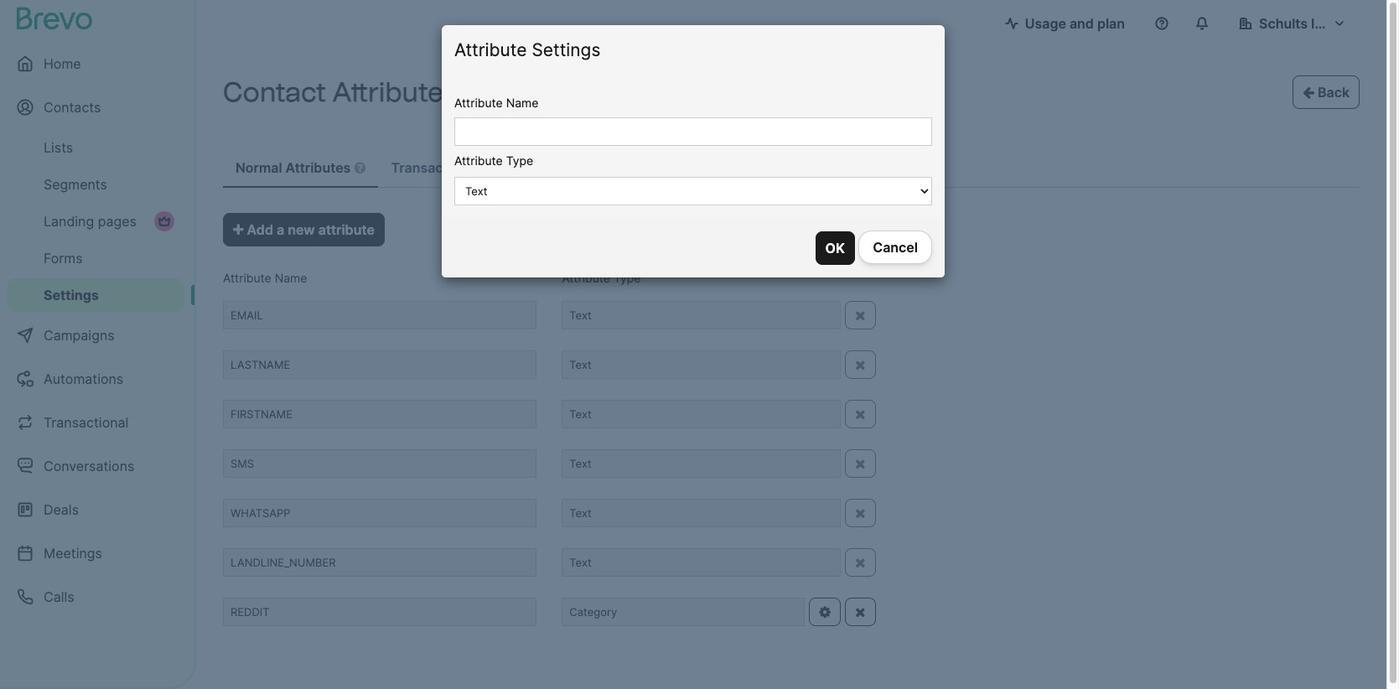 Task type: vqa. For each thing, say whether or not it's contained in the screenshot.
October, 2023
no



Task type: locate. For each thing, give the bounding box(es) containing it.
usage and plan
[[1026, 15, 1126, 32]]

times image
[[855, 358, 866, 372], [855, 408, 866, 421]]

new
[[288, 221, 315, 238]]

attribute name down add
[[223, 271, 307, 285]]

a
[[277, 221, 285, 238]]

name
[[506, 96, 539, 110], [275, 271, 307, 285]]

None text field
[[455, 118, 933, 146], [223, 301, 537, 330], [223, 351, 537, 379], [223, 400, 537, 429], [223, 549, 537, 577], [455, 118, 933, 146], [223, 301, 537, 330], [223, 351, 537, 379], [223, 400, 537, 429], [223, 549, 537, 577]]

transactional right 'question circle' image
[[391, 159, 480, 176]]

0 horizontal spatial attribute type
[[455, 154, 534, 168]]

transactional attributes
[[391, 159, 551, 176]]

attribute name down attribute settings
[[455, 96, 539, 110]]

attributes
[[332, 76, 458, 108], [286, 159, 351, 176], [483, 159, 548, 176]]

calls
[[44, 589, 74, 606]]

contact
[[223, 76, 326, 108]]

meetings link
[[7, 533, 185, 574]]

1 vertical spatial times image
[[855, 408, 866, 421]]

cancel
[[873, 239, 918, 256]]

left___rvooi image
[[158, 215, 171, 228]]

settings
[[532, 39, 601, 60], [44, 287, 99, 304]]

transactional down automations
[[44, 414, 129, 431]]

1 horizontal spatial settings
[[532, 39, 601, 60]]

0 horizontal spatial attribute name
[[223, 271, 307, 285]]

attribute name
[[455, 96, 539, 110], [223, 271, 307, 285]]

0 vertical spatial times image
[[855, 358, 866, 372]]

and
[[1070, 15, 1094, 32]]

0 horizontal spatial transactional
[[44, 414, 129, 431]]

1 horizontal spatial attribute name
[[455, 96, 539, 110]]

name down attribute settings
[[506, 96, 539, 110]]

attributes for contact attributes
[[332, 76, 458, 108]]

4 times image from the top
[[855, 556, 866, 570]]

1 horizontal spatial type
[[614, 271, 641, 285]]

normal attributes link
[[223, 149, 378, 188]]

transactional for transactional
[[44, 414, 129, 431]]

transactional
[[391, 159, 480, 176], [44, 414, 129, 431]]

automations
[[44, 371, 123, 387]]

1 vertical spatial settings
[[44, 287, 99, 304]]

deals
[[44, 502, 79, 518]]

name down a
[[275, 271, 307, 285]]

2 times image from the top
[[855, 457, 866, 471]]

values
[[662, 159, 705, 176]]

times image
[[855, 309, 866, 322], [855, 457, 866, 471], [855, 507, 866, 520], [855, 556, 866, 570], [855, 606, 866, 619]]

add a new attribute
[[244, 221, 375, 238]]

usage and plan button
[[992, 7, 1139, 40]]

automations link
[[7, 359, 185, 399]]

transactional link
[[7, 403, 185, 443]]

0 vertical spatial attribute name
[[455, 96, 539, 110]]

plus image
[[233, 223, 244, 237]]

1 vertical spatial transactional
[[44, 414, 129, 431]]

1 vertical spatial name
[[275, 271, 307, 285]]

None text field
[[223, 450, 537, 478], [223, 499, 537, 528], [223, 598, 537, 627], [223, 450, 537, 478], [223, 499, 537, 528], [223, 598, 537, 627]]

type
[[506, 154, 534, 168], [614, 271, 641, 285]]

1 horizontal spatial transactional
[[391, 159, 480, 176]]

attribute type
[[455, 154, 534, 168], [562, 271, 641, 285]]

forms
[[44, 250, 83, 267]]

calculated
[[589, 159, 658, 176]]

1 times image from the top
[[855, 358, 866, 372]]

0 horizontal spatial settings
[[44, 287, 99, 304]]

plan
[[1098, 15, 1126, 32]]

1 vertical spatial attribute name
[[223, 271, 307, 285]]

pages
[[98, 213, 137, 230]]

0 vertical spatial transactional
[[391, 159, 480, 176]]

segments link
[[7, 168, 185, 201]]

0 horizontal spatial type
[[506, 154, 534, 168]]

1 vertical spatial attribute type
[[562, 271, 641, 285]]

calls link
[[7, 577, 185, 617]]

segments
[[44, 176, 107, 193]]

forms link
[[7, 242, 185, 275]]

schults
[[1260, 15, 1308, 32]]

attribute
[[455, 39, 527, 60], [455, 96, 503, 110], [455, 154, 503, 168], [223, 271, 271, 285], [562, 271, 611, 285]]

attributes inside 'link'
[[286, 159, 351, 176]]

1 horizontal spatial name
[[506, 96, 539, 110]]

lists link
[[7, 131, 185, 164]]

settings link
[[7, 278, 185, 312]]

attribute
[[318, 221, 375, 238]]

normal attributes
[[236, 159, 354, 176]]

normal
[[236, 159, 282, 176]]



Task type: describe. For each thing, give the bounding box(es) containing it.
0 vertical spatial settings
[[532, 39, 601, 60]]

landing pages link
[[7, 205, 185, 238]]

landing pages
[[44, 213, 137, 230]]

question circle image
[[354, 161, 366, 174]]

lists
[[44, 139, 73, 156]]

contacts link
[[7, 87, 185, 127]]

landing
[[44, 213, 94, 230]]

arrow left image
[[1304, 86, 1315, 99]]

cancel button
[[859, 230, 933, 264]]

1 horizontal spatial attribute type
[[562, 271, 641, 285]]

1 vertical spatial type
[[614, 271, 641, 285]]

5 times image from the top
[[855, 606, 866, 619]]

ok
[[826, 240, 845, 257]]

add
[[247, 221, 273, 238]]

campaigns link
[[7, 315, 185, 356]]

2 times image from the top
[[855, 408, 866, 421]]

schults inc
[[1260, 15, 1331, 32]]

contacts
[[44, 99, 101, 116]]

conversations
[[44, 458, 135, 475]]

transactional for transactional attributes
[[391, 159, 480, 176]]

attribute settings
[[455, 39, 601, 60]]

0 vertical spatial attribute type
[[455, 154, 534, 168]]

0 vertical spatial name
[[506, 96, 539, 110]]

campaigns
[[44, 327, 115, 344]]

meetings
[[44, 545, 102, 562]]

schults inc button
[[1226, 7, 1360, 40]]

conversations link
[[7, 446, 185, 486]]

attributes for normal attributes
[[286, 159, 351, 176]]

contact attributes
[[223, 76, 458, 108]]

back
[[1315, 84, 1350, 101]]

3 times image from the top
[[855, 507, 866, 520]]

1 times image from the top
[[855, 309, 866, 322]]

attributes for transactional attributes
[[483, 159, 548, 176]]

add a new attribute link
[[223, 213, 385, 247]]

ok button
[[816, 232, 855, 265]]

cog image
[[820, 606, 831, 619]]

0 vertical spatial type
[[506, 154, 534, 168]]

deals link
[[7, 490, 185, 530]]

home link
[[7, 44, 185, 84]]

calculated values
[[589, 159, 709, 176]]

usage
[[1026, 15, 1067, 32]]

transactional attributes link
[[379, 149, 576, 188]]

inc
[[1312, 15, 1331, 32]]

back link
[[1294, 75, 1360, 109]]

0 horizontal spatial name
[[275, 271, 307, 285]]

calculated values link
[[576, 149, 733, 188]]

home
[[44, 55, 81, 72]]



